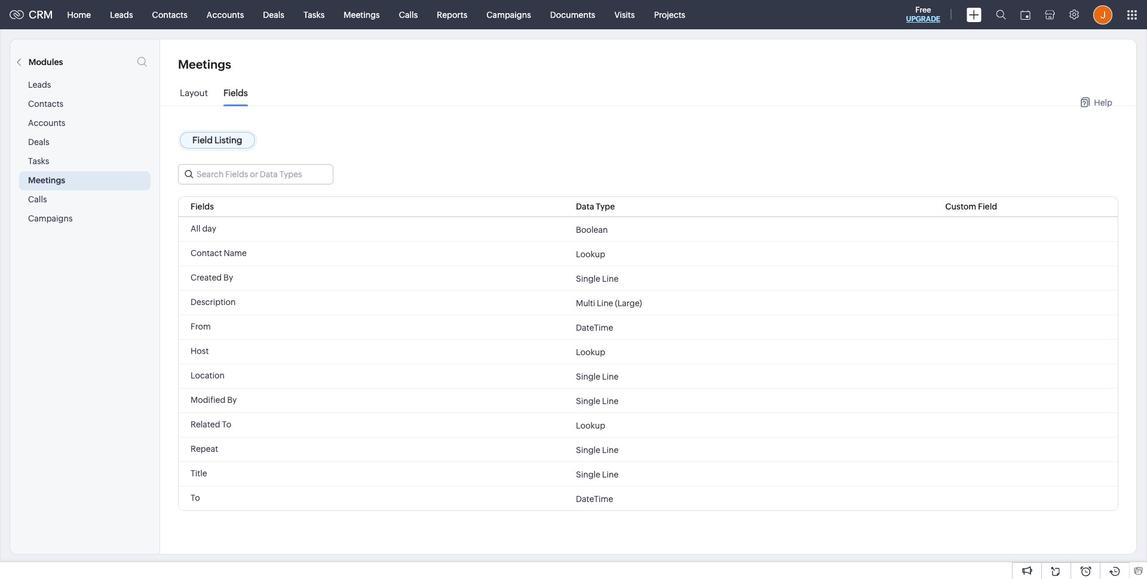 Task type: describe. For each thing, give the bounding box(es) containing it.
0 vertical spatial leads
[[110, 10, 133, 19]]

0 horizontal spatial fields
[[191, 202, 214, 212]]

line for created by
[[602, 274, 619, 284]]

upgrade
[[906, 15, 940, 23]]

single for created by
[[576, 274, 600, 284]]

line for modified by
[[602, 396, 619, 406]]

profile element
[[1086, 0, 1120, 29]]

search element
[[989, 0, 1013, 29]]

crm link
[[10, 8, 53, 21]]

1 vertical spatial accounts
[[28, 118, 65, 128]]

created
[[191, 273, 222, 283]]

line for title
[[602, 470, 619, 479]]

multi
[[576, 298, 595, 308]]

1 vertical spatial leads
[[28, 80, 51, 90]]

layout link
[[180, 88, 208, 107]]

visits link
[[605, 0, 644, 29]]

1 horizontal spatial meetings
[[178, 57, 231, 71]]

line for location
[[602, 372, 619, 382]]

modules
[[29, 57, 63, 67]]

contact
[[191, 249, 222, 258]]

line for description
[[597, 298, 613, 308]]

2 lookup from the top
[[576, 347, 605, 357]]

meetings link
[[334, 0, 389, 29]]

contact name
[[191, 249, 247, 258]]

create menu element
[[960, 0, 989, 29]]

datetime for to
[[576, 494, 613, 504]]

all
[[191, 224, 201, 234]]

1 vertical spatial deals
[[28, 137, 49, 147]]

home link
[[58, 0, 100, 29]]

free
[[916, 5, 931, 14]]

projects link
[[644, 0, 695, 29]]

1 horizontal spatial to
[[222, 420, 231, 430]]

campaigns link
[[477, 0, 541, 29]]

single for title
[[576, 470, 600, 479]]

Search Fields or Data Types text field
[[179, 165, 333, 184]]

create menu image
[[967, 7, 982, 22]]

home
[[67, 10, 91, 19]]

day
[[202, 224, 216, 234]]

meetings inside 'link'
[[344, 10, 380, 19]]

line for repeat
[[602, 445, 619, 455]]

projects
[[654, 10, 685, 19]]

title
[[191, 469, 207, 479]]

contacts inside contacts link
[[152, 10, 188, 19]]

single for repeat
[[576, 445, 600, 455]]



Task type: locate. For each thing, give the bounding box(es) containing it.
by for created by
[[223, 273, 233, 283]]

single line
[[576, 274, 619, 284], [576, 372, 619, 382], [576, 396, 619, 406], [576, 445, 619, 455], [576, 470, 619, 479]]

accounts
[[207, 10, 244, 19], [28, 118, 65, 128]]

lookup for name
[[576, 249, 605, 259]]

documents link
[[541, 0, 605, 29]]

0 vertical spatial to
[[222, 420, 231, 430]]

contacts down modules
[[28, 99, 63, 109]]

2 datetime from the top
[[576, 494, 613, 504]]

custom
[[945, 202, 976, 212]]

1 vertical spatial campaigns
[[28, 214, 73, 223]]

3 lookup from the top
[[576, 421, 605, 431]]

from
[[191, 322, 211, 332]]

0 vertical spatial meetings
[[344, 10, 380, 19]]

layout
[[180, 88, 208, 98]]

0 vertical spatial calls
[[399, 10, 418, 19]]

0 horizontal spatial meetings
[[28, 176, 65, 185]]

multi line (large)
[[576, 298, 642, 308]]

to
[[222, 420, 231, 430], [191, 494, 200, 503]]

documents
[[550, 10, 595, 19]]

0 vertical spatial datetime
[[576, 323, 613, 333]]

1 horizontal spatial campaigns
[[487, 10, 531, 19]]

field
[[978, 202, 997, 212]]

1 vertical spatial by
[[227, 396, 237, 405]]

1 vertical spatial fields
[[191, 202, 214, 212]]

fields
[[223, 88, 248, 98], [191, 202, 214, 212]]

0 horizontal spatial accounts
[[28, 118, 65, 128]]

by right created
[[223, 273, 233, 283]]

2 vertical spatial lookup
[[576, 421, 605, 431]]

1 horizontal spatial fields
[[223, 88, 248, 98]]

1 lookup from the top
[[576, 249, 605, 259]]

0 horizontal spatial to
[[191, 494, 200, 503]]

search image
[[996, 10, 1006, 20]]

1 vertical spatial lookup
[[576, 347, 605, 357]]

single for location
[[576, 372, 600, 382]]

created by
[[191, 273, 233, 283]]

1 datetime from the top
[[576, 323, 613, 333]]

0 vertical spatial lookup
[[576, 249, 605, 259]]

1 vertical spatial contacts
[[28, 99, 63, 109]]

0 horizontal spatial contacts
[[28, 99, 63, 109]]

free upgrade
[[906, 5, 940, 23]]

leads link
[[100, 0, 143, 29]]

deals
[[263, 10, 284, 19], [28, 137, 49, 147]]

by for modified by
[[227, 396, 237, 405]]

0 vertical spatial by
[[223, 273, 233, 283]]

accounts link
[[197, 0, 254, 29]]

contacts link
[[143, 0, 197, 29]]

data
[[576, 202, 594, 212]]

fields link
[[223, 88, 248, 107]]

line
[[602, 274, 619, 284], [597, 298, 613, 308], [602, 372, 619, 382], [602, 396, 619, 406], [602, 445, 619, 455], [602, 470, 619, 479]]

help
[[1094, 98, 1113, 107]]

single for modified by
[[576, 396, 600, 406]]

location
[[191, 371, 225, 381]]

deals link
[[254, 0, 294, 29]]

reports link
[[427, 0, 477, 29]]

host
[[191, 347, 209, 356]]

1 horizontal spatial contacts
[[152, 10, 188, 19]]

contacts right leads link at the left top of the page
[[152, 10, 188, 19]]

meetings
[[344, 10, 380, 19], [178, 57, 231, 71], [28, 176, 65, 185]]

single line for modified by
[[576, 396, 619, 406]]

1 single from the top
[[576, 274, 600, 284]]

4 single line from the top
[[576, 445, 619, 455]]

to right "related" at the left of page
[[222, 420, 231, 430]]

modified by
[[191, 396, 237, 405]]

0 horizontal spatial leads
[[28, 80, 51, 90]]

1 horizontal spatial leads
[[110, 10, 133, 19]]

1 horizontal spatial tasks
[[303, 10, 325, 19]]

single line for title
[[576, 470, 619, 479]]

leads right "home"
[[110, 10, 133, 19]]

1 vertical spatial meetings
[[178, 57, 231, 71]]

(large)
[[615, 298, 642, 308]]

single
[[576, 274, 600, 284], [576, 372, 600, 382], [576, 396, 600, 406], [576, 445, 600, 455], [576, 470, 600, 479]]

5 single line from the top
[[576, 470, 619, 479]]

calls
[[399, 10, 418, 19], [28, 195, 47, 204]]

reports
[[437, 10, 467, 19]]

fields right the layout
[[223, 88, 248, 98]]

lookup for to
[[576, 421, 605, 431]]

datetime
[[576, 323, 613, 333], [576, 494, 613, 504]]

to down title at left bottom
[[191, 494, 200, 503]]

leads down modules
[[28, 80, 51, 90]]

3 single from the top
[[576, 396, 600, 406]]

1 horizontal spatial deals
[[263, 10, 284, 19]]

contacts
[[152, 10, 188, 19], [28, 99, 63, 109]]

custom field
[[945, 202, 997, 212]]

type
[[596, 202, 615, 212]]

name
[[224, 249, 247, 258]]

1 vertical spatial calls
[[28, 195, 47, 204]]

all day
[[191, 224, 216, 234]]

1 single line from the top
[[576, 274, 619, 284]]

data type
[[576, 202, 615, 212]]

0 horizontal spatial calls
[[28, 195, 47, 204]]

0 horizontal spatial campaigns
[[28, 214, 73, 223]]

1 vertical spatial datetime
[[576, 494, 613, 504]]

1 vertical spatial to
[[191, 494, 200, 503]]

by right "modified"
[[227, 396, 237, 405]]

calls link
[[389, 0, 427, 29]]

single line for location
[[576, 372, 619, 382]]

2 vertical spatial meetings
[[28, 176, 65, 185]]

related
[[191, 420, 220, 430]]

single line for created by
[[576, 274, 619, 284]]

0 vertical spatial campaigns
[[487, 10, 531, 19]]

2 single line from the top
[[576, 372, 619, 382]]

modified
[[191, 396, 225, 405]]

5 single from the top
[[576, 470, 600, 479]]

by
[[223, 273, 233, 283], [227, 396, 237, 405]]

1 vertical spatial tasks
[[28, 157, 49, 166]]

0 vertical spatial tasks
[[303, 10, 325, 19]]

1 horizontal spatial calls
[[399, 10, 418, 19]]

0 vertical spatial fields
[[223, 88, 248, 98]]

repeat
[[191, 445, 218, 454]]

boolean
[[576, 225, 608, 235]]

1 horizontal spatial accounts
[[207, 10, 244, 19]]

tasks link
[[294, 0, 334, 29]]

single line for repeat
[[576, 445, 619, 455]]

profile image
[[1093, 5, 1113, 24]]

description
[[191, 298, 236, 307]]

tasks
[[303, 10, 325, 19], [28, 157, 49, 166]]

0 horizontal spatial tasks
[[28, 157, 49, 166]]

related to
[[191, 420, 231, 430]]

crm
[[29, 8, 53, 21]]

campaigns
[[487, 10, 531, 19], [28, 214, 73, 223]]

0 horizontal spatial deals
[[28, 137, 49, 147]]

fields up all day at the left top of the page
[[191, 202, 214, 212]]

0 vertical spatial contacts
[[152, 10, 188, 19]]

4 single from the top
[[576, 445, 600, 455]]

0 vertical spatial deals
[[263, 10, 284, 19]]

leads
[[110, 10, 133, 19], [28, 80, 51, 90]]

datetime for from
[[576, 323, 613, 333]]

calendar image
[[1021, 10, 1031, 19]]

lookup
[[576, 249, 605, 259], [576, 347, 605, 357], [576, 421, 605, 431]]

2 single from the top
[[576, 372, 600, 382]]

2 horizontal spatial meetings
[[344, 10, 380, 19]]

visits
[[615, 10, 635, 19]]

3 single line from the top
[[576, 396, 619, 406]]

0 vertical spatial accounts
[[207, 10, 244, 19]]



Task type: vqa. For each thing, say whether or not it's contained in the screenshot.


